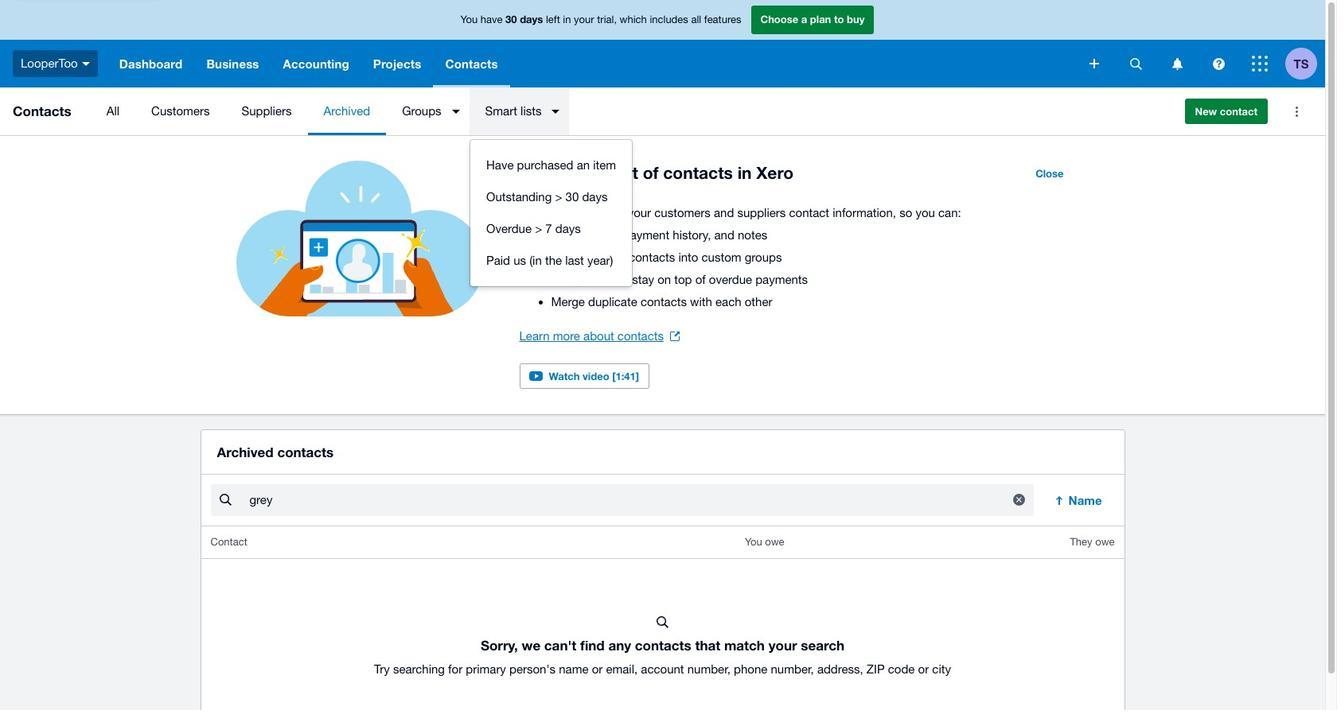 Task type: vqa. For each thing, say whether or not it's contained in the screenshot.
search
yes



Task type: locate. For each thing, give the bounding box(es) containing it.
outstanding > 30 days
[[486, 190, 608, 204]]

1 vertical spatial you
[[745, 537, 762, 549]]

you inside you have 30 days left in your trial, which includes all features
[[460, 14, 478, 26]]

a
[[801, 13, 807, 26]]

notes
[[738, 228, 767, 242]]

in for contacts
[[737, 163, 752, 183]]

0 horizontal spatial >
[[535, 222, 542, 236]]

svg image
[[1252, 56, 1268, 72], [1172, 58, 1182, 70], [1212, 58, 1224, 70], [1090, 59, 1099, 68]]

menu
[[90, 88, 1172, 135]]

archived for archived
[[324, 104, 370, 118]]

ts
[[1294, 56, 1309, 70]]

0 vertical spatial contact
[[1220, 105, 1257, 118]]

projects
[[373, 57, 421, 71]]

or left city
[[918, 663, 929, 677]]

2 horizontal spatial days
[[582, 190, 608, 204]]

all
[[691, 14, 701, 26]]

customers
[[654, 206, 711, 220]]

accounting button
[[271, 40, 361, 88]]

0 horizontal spatial svg image
[[82, 62, 90, 66]]

0 horizontal spatial contact
[[789, 206, 829, 220]]

suppliers
[[241, 104, 292, 118]]

have purchased an item
[[486, 158, 616, 172]]

0 horizontal spatial 30
[[505, 13, 517, 26]]

watch
[[549, 370, 580, 383]]

you for you have 30 days left in your trial, which includes all features
[[460, 14, 478, 26]]

in left xero
[[737, 163, 752, 183]]

1 vertical spatial contacts
[[13, 103, 71, 119]]

sorry,
[[481, 638, 518, 654]]

find left the "any"
[[580, 638, 605, 654]]

1 horizontal spatial days
[[555, 222, 581, 236]]

contacts down have
[[445, 57, 498, 71]]

banner
[[0, 0, 1325, 88]]

groups button
[[386, 88, 469, 135]]

about
[[583, 329, 614, 343]]

and up the 'duplicate'
[[609, 273, 629, 287]]

owe
[[765, 537, 784, 549], [1095, 537, 1115, 549]]

days left left at the left top of page
[[520, 13, 543, 26]]

0 horizontal spatial in
[[563, 14, 571, 26]]

0 vertical spatial 30
[[505, 13, 517, 26]]

30 down an
[[566, 190, 579, 204]]

> for overdue
[[535, 222, 542, 236]]

purchased
[[517, 158, 573, 172]]

1 horizontal spatial or
[[918, 663, 929, 677]]

1 horizontal spatial >
[[555, 190, 562, 204]]

30 for have
[[505, 13, 517, 26]]

1 vertical spatial 30
[[566, 190, 579, 204]]

groups
[[745, 251, 782, 264]]

group containing have purchased an item
[[470, 140, 632, 287]]

we
[[522, 638, 540, 654]]

2 owe from the left
[[1095, 537, 1115, 549]]

match
[[724, 638, 765, 654]]

overdue
[[486, 222, 532, 236]]

archived button
[[308, 88, 386, 135]]

left
[[546, 14, 560, 26]]

for
[[448, 663, 463, 677]]

30 inside button
[[566, 190, 579, 204]]

have purchased an item button
[[470, 150, 632, 181]]

in right left at the left top of page
[[563, 14, 571, 26]]

owe for they owe
[[1095, 537, 1115, 549]]

0 horizontal spatial days
[[520, 13, 543, 26]]

0 horizontal spatial or
[[592, 663, 603, 677]]

smart lists button
[[469, 88, 569, 135]]

view
[[551, 228, 576, 242]]

in inside you have 30 days left in your trial, which includes all features
[[563, 14, 571, 26]]

number, down search
[[771, 663, 814, 677]]

0 horizontal spatial you
[[460, 14, 478, 26]]

30
[[505, 13, 517, 26], [566, 190, 579, 204]]

or right name
[[592, 663, 603, 677]]

your inside contact list table element
[[769, 638, 797, 654]]

which
[[620, 14, 647, 26]]

the inside 'button'
[[545, 254, 562, 267]]

contact right new
[[1220, 105, 1257, 118]]

svg image
[[1130, 58, 1142, 70], [82, 62, 90, 66]]

and up view
[[558, 206, 578, 220]]

0 horizontal spatial number,
[[687, 663, 731, 677]]

> left the 7
[[535, 222, 542, 236]]

> down make
[[555, 190, 562, 204]]

you inside contact list table element
[[745, 537, 762, 549]]

so
[[899, 206, 912, 220]]

the
[[568, 163, 593, 183], [545, 254, 562, 267]]

0 vertical spatial you
[[460, 14, 478, 26]]

contact right suppliers
[[789, 206, 829, 220]]

features
[[704, 14, 741, 26]]

primary
[[466, 663, 506, 677]]

archived inside "button"
[[324, 104, 370, 118]]

you owe
[[745, 537, 784, 549]]

accounting
[[283, 57, 349, 71]]

have
[[481, 14, 503, 26]]

contacts button
[[433, 40, 510, 88]]

1 vertical spatial archived
[[217, 444, 274, 461]]

overdue
[[709, 273, 752, 287]]

2 vertical spatial days
[[555, 222, 581, 236]]

contacts
[[663, 163, 733, 183], [629, 251, 675, 264], [641, 295, 687, 309], [617, 329, 664, 343], [277, 444, 334, 461], [635, 638, 691, 654]]

0 horizontal spatial contacts
[[13, 103, 71, 119]]

projects button
[[361, 40, 433, 88]]

phone
[[734, 663, 767, 677]]

archived contacts
[[217, 444, 334, 461]]

30 right have
[[505, 13, 517, 26]]

1 vertical spatial >
[[535, 222, 542, 236]]

contact
[[211, 537, 247, 549]]

ts button
[[1285, 40, 1325, 88]]

your
[[574, 14, 594, 26], [628, 206, 651, 220], [602, 251, 626, 264], [769, 638, 797, 654]]

0 vertical spatial archived
[[324, 104, 370, 118]]

actions menu image
[[1281, 96, 1312, 127]]

1 vertical spatial find
[[580, 638, 605, 654]]

more
[[553, 329, 580, 343]]

try
[[374, 663, 390, 677]]

includes
[[650, 14, 688, 26]]

archived
[[324, 104, 370, 118], [217, 444, 274, 461]]

1 horizontal spatial owe
[[1095, 537, 1115, 549]]

0 horizontal spatial archived
[[217, 444, 274, 461]]

easily
[[551, 273, 582, 287]]

1 vertical spatial in
[[737, 163, 752, 183]]

1 owe from the left
[[765, 537, 784, 549]]

city
[[932, 663, 951, 677]]

30 inside "banner"
[[505, 13, 517, 26]]

xero
[[756, 163, 794, 183]]

0 vertical spatial in
[[563, 14, 571, 26]]

number, down that
[[687, 663, 731, 677]]

find inside contact list table element
[[580, 638, 605, 654]]

group
[[470, 140, 632, 287]]

try searching for primary person's name or email, account number, phone number, address, zip code or city
[[374, 663, 951, 677]]

contacts down loopertoo
[[13, 103, 71, 119]]

1 horizontal spatial of
[[695, 273, 706, 287]]

0 horizontal spatial the
[[545, 254, 562, 267]]

1 horizontal spatial contact
[[1220, 105, 1257, 118]]

clear image
[[1003, 484, 1035, 516]]

days
[[520, 13, 543, 26], [582, 190, 608, 204], [555, 222, 581, 236]]

choose a plan to buy
[[760, 13, 865, 26]]

0 horizontal spatial owe
[[765, 537, 784, 549]]

contacts
[[445, 57, 498, 71], [13, 103, 71, 119]]

of right top
[[695, 273, 706, 287]]

close
[[1036, 167, 1064, 180]]

0 vertical spatial contacts
[[445, 57, 498, 71]]

and
[[558, 206, 578, 220], [714, 206, 734, 220], [714, 228, 734, 242], [609, 273, 629, 287]]

> for outstanding
[[555, 190, 562, 204]]

number,
[[687, 663, 731, 677], [771, 663, 814, 677]]

1 horizontal spatial the
[[568, 163, 593, 183]]

searching
[[393, 663, 445, 677]]

your left trial,
[[574, 14, 594, 26]]

1 horizontal spatial in
[[737, 163, 752, 183]]

your right the match
[[769, 638, 797, 654]]

plan
[[810, 13, 831, 26]]

view activity, payment history, and notes
[[551, 228, 767, 242]]

on
[[657, 273, 671, 287]]

1 horizontal spatial 30
[[566, 190, 579, 204]]

new contact button
[[1185, 99, 1268, 124]]

1 horizontal spatial number,
[[771, 663, 814, 677]]

dashboard link
[[107, 40, 194, 88]]

0 vertical spatial >
[[555, 190, 562, 204]]

find down 'year)'
[[585, 273, 605, 287]]

7
[[545, 222, 552, 236]]

new
[[1195, 105, 1217, 118]]

days up manage on the top left of the page
[[582, 190, 608, 204]]

1 vertical spatial days
[[582, 190, 608, 204]]

1 vertical spatial the
[[545, 254, 562, 267]]

and left suppliers
[[714, 206, 734, 220]]

1 horizontal spatial you
[[745, 537, 762, 549]]

0 vertical spatial days
[[520, 13, 543, 26]]

find
[[585, 273, 605, 287], [580, 638, 605, 654]]

of right most
[[643, 163, 659, 183]]

name button
[[1043, 485, 1115, 517]]

0 vertical spatial of
[[643, 163, 659, 183]]

loopertoo
[[21, 56, 78, 70]]

1 vertical spatial contact
[[789, 206, 829, 220]]

0 vertical spatial find
[[585, 273, 605, 287]]

owe for you owe
[[765, 537, 784, 549]]

1 horizontal spatial archived
[[324, 104, 370, 118]]

(in
[[529, 254, 542, 267]]

groups
[[402, 104, 441, 118]]

1 horizontal spatial contacts
[[445, 57, 498, 71]]

days right the 7
[[555, 222, 581, 236]]



Task type: describe. For each thing, give the bounding box(es) containing it.
name
[[1068, 494, 1102, 508]]

0 horizontal spatial of
[[643, 163, 659, 183]]

most
[[598, 163, 638, 183]]

an
[[577, 158, 590, 172]]

1 or from the left
[[592, 663, 603, 677]]

each
[[716, 295, 741, 309]]

business
[[206, 57, 259, 71]]

smart
[[485, 104, 517, 118]]

us
[[513, 254, 526, 267]]

activity,
[[580, 228, 620, 242]]

1 vertical spatial of
[[695, 273, 706, 287]]

0 vertical spatial the
[[568, 163, 593, 183]]

days for overdue > 7 days
[[555, 222, 581, 236]]

they
[[1070, 537, 1092, 549]]

suppliers
[[737, 206, 786, 220]]

top
[[674, 273, 692, 287]]

make
[[519, 163, 563, 183]]

last
[[565, 254, 584, 267]]

into
[[678, 251, 698, 264]]

have
[[486, 158, 514, 172]]

overdue > 7 days
[[486, 222, 581, 236]]

your inside you have 30 days left in your trial, which includes all features
[[574, 14, 594, 26]]

item
[[593, 158, 616, 172]]

contacts inside dropdown button
[[445, 57, 498, 71]]

loopertoo button
[[0, 40, 107, 88]]

overdue > 7 days button
[[470, 213, 632, 245]]

Search for a contact field
[[248, 486, 998, 516]]

outstanding > 30 days button
[[470, 181, 632, 213]]

history,
[[673, 228, 711, 242]]

close button
[[1026, 161, 1073, 186]]

account
[[641, 663, 684, 677]]

your up payment
[[628, 206, 651, 220]]

learn
[[519, 329, 550, 343]]

code
[[888, 663, 915, 677]]

days for you have 30 days left in your trial, which includes all features
[[520, 13, 543, 26]]

in for left
[[563, 14, 571, 26]]

person's
[[509, 663, 556, 677]]

1 number, from the left
[[687, 663, 731, 677]]

learn more about contacts link
[[519, 326, 680, 348]]

year)
[[587, 254, 613, 267]]

new contact
[[1195, 105, 1257, 118]]

duplicate
[[588, 295, 637, 309]]

days for outstanding > 30 days
[[582, 190, 608, 204]]

create
[[519, 206, 555, 220]]

to
[[834, 13, 844, 26]]

search
[[801, 638, 844, 654]]

buy
[[847, 13, 865, 26]]

banner containing ts
[[0, 0, 1325, 88]]

1 horizontal spatial svg image
[[1130, 58, 1142, 70]]

manage
[[581, 206, 624, 220]]

svg image inside loopertoo popup button
[[82, 62, 90, 66]]

email,
[[606, 663, 638, 677]]

learn more about contacts
[[519, 329, 664, 343]]

that
[[695, 638, 720, 654]]

paid us (in the last year) button
[[470, 245, 632, 277]]

2 number, from the left
[[771, 663, 814, 677]]

address,
[[817, 663, 863, 677]]

contact list table element
[[201, 527, 1124, 711]]

can't
[[544, 638, 576, 654]]

merge
[[551, 295, 585, 309]]

create and manage your customers and suppliers contact information, so you can:
[[519, 206, 961, 220]]

business button
[[194, 40, 271, 88]]

video
[[583, 370, 609, 383]]

organise
[[551, 251, 599, 264]]

contacts inside contact list table element
[[635, 638, 691, 654]]

watch video [1:41]
[[549, 370, 639, 383]]

all button
[[90, 88, 135, 135]]

outstanding
[[486, 190, 552, 204]]

they owe
[[1070, 537, 1115, 549]]

suppliers button
[[226, 88, 308, 135]]

paid
[[486, 254, 510, 267]]

customers button
[[135, 88, 226, 135]]

menu containing all
[[90, 88, 1172, 135]]

you for you owe
[[745, 537, 762, 549]]

make the most of contacts in xero
[[519, 163, 794, 183]]

your down the activity,
[[602, 251, 626, 264]]

merge duplicate contacts with each other
[[551, 295, 772, 309]]

2 or from the left
[[918, 663, 929, 677]]

watch video [1:41] button
[[519, 364, 650, 389]]

organise your contacts into custom groups
[[551, 251, 782, 264]]

easily find and stay on top of overdue payments
[[551, 273, 808, 287]]

paid us (in the last year)
[[486, 254, 613, 267]]

[1:41]
[[612, 370, 639, 383]]

and up the custom
[[714, 228, 734, 242]]

stay
[[632, 273, 654, 287]]

information,
[[833, 206, 896, 220]]

contact inside button
[[1220, 105, 1257, 118]]

30 for >
[[566, 190, 579, 204]]

payments
[[755, 273, 808, 287]]

smart lists menu item
[[469, 88, 569, 135]]

lists
[[521, 104, 542, 118]]

other
[[745, 295, 772, 309]]

dashboard
[[119, 57, 183, 71]]

you
[[916, 206, 935, 220]]

archived for archived contacts
[[217, 444, 274, 461]]

zip
[[867, 663, 885, 677]]



